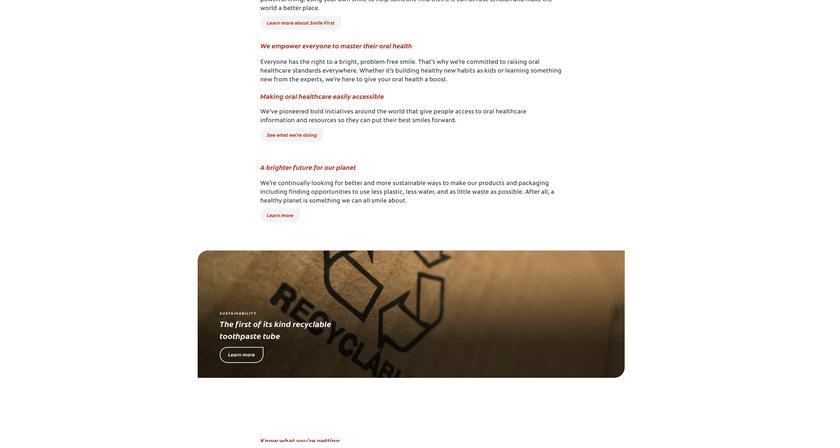 Task type: vqa. For each thing, say whether or not it's contained in the screenshot.
topmost for
yes



Task type: locate. For each thing, give the bounding box(es) containing it.
as down 'committed' on the top of page
[[477, 68, 483, 74]]

the up put
[[377, 109, 387, 115]]

learn
[[267, 19, 280, 26], [267, 212, 280, 219], [228, 351, 242, 358]]

future
[[293, 163, 313, 171]]

a left "boost."
[[425, 77, 429, 83]]

0 horizontal spatial healthy
[[261, 199, 282, 204]]

0 horizontal spatial something
[[310, 199, 341, 204]]

recyclable toothpaste tube image
[[198, 251, 625, 378]]

0 vertical spatial something
[[531, 68, 562, 74]]

resources
[[309, 118, 337, 124]]

healthy inside we're continually looking for better and more sustainable ways to make our products and packaging including finding opportunities to use less plastic, less water, and as little waste as possible. after all, a healthy planet is something we can all smile about.
[[261, 199, 282, 204]]

0 vertical spatial our
[[325, 163, 335, 171]]

healthy
[[421, 68, 443, 74], [261, 199, 282, 204]]

the inside we've pioneered bold initiatives around the world that give people access to oral healthcare information and resources so they can put their best smiles forward.
[[377, 109, 387, 115]]

a up everywhere.
[[335, 60, 338, 65]]

give
[[364, 77, 377, 83], [420, 109, 432, 115]]

1 horizontal spatial the
[[300, 60, 310, 65]]

their down world
[[384, 118, 397, 124]]

recyclable
[[293, 318, 332, 329]]

we empower everyone to master their oral health
[[261, 41, 412, 50]]

0 vertical spatial healthy
[[421, 68, 443, 74]]

as down products
[[491, 190, 497, 196]]

2 vertical spatial learn
[[228, 351, 242, 358]]

the right from
[[290, 77, 299, 83]]

new left from
[[261, 77, 273, 83]]

we've pioneered bold initiatives around the world that give people access to oral healthcare information and resources so they can put their best smiles forward.
[[261, 109, 527, 124]]

and inside we've pioneered bold initiatives around the world that give people access to oral healthcare information and resources so they can put their best smiles forward.
[[297, 118, 308, 124]]

to left master on the left of the page
[[333, 41, 339, 50]]

more inside we're continually looking for better and more sustainable ways to make our products and packaging including finding opportunities to use less plastic, less water, and as little waste as possible. after all, a healthy planet is something we can all smile about.
[[377, 181, 392, 187]]

here
[[342, 77, 355, 83]]

1 vertical spatial our
[[468, 181, 478, 187]]

1 vertical spatial give
[[420, 109, 432, 115]]

0 vertical spatial healthcare
[[261, 68, 291, 74]]

we're up habits
[[450, 60, 466, 65]]

give inside the everyone has the right to a bright, problem-free smile. that's why we're committed to raising oral healthcare standards everywhere. whether it's building healthy new habits as kids or learning something new from the experts, we're here to give your oral health a boost.
[[364, 77, 377, 83]]

learn more
[[267, 212, 294, 219], [228, 351, 255, 358]]

0 vertical spatial can
[[361, 118, 371, 124]]

empower
[[272, 41, 301, 50]]

a right all,
[[552, 190, 555, 196]]

0 horizontal spatial learn more
[[228, 351, 255, 358]]

healthy down that's
[[421, 68, 443, 74]]

building
[[396, 68, 420, 74]]

1 vertical spatial can
[[352, 199, 362, 204]]

a inside we're continually looking for better and more sustainable ways to make our products and packaging including finding opportunities to use less plastic, less water, and as little waste as possible. after all, a healthy planet is something we can all smile about.
[[552, 190, 555, 196]]

can left all
[[352, 199, 362, 204]]

1 horizontal spatial healthy
[[421, 68, 443, 74]]

or
[[498, 68, 504, 74]]

1 horizontal spatial their
[[384, 118, 397, 124]]

2 horizontal spatial as
[[491, 190, 497, 196]]

doing
[[303, 131, 317, 138]]

can down 'around'
[[361, 118, 371, 124]]

sustainability the first of its kind recyclable toothpaste tube
[[220, 312, 332, 341]]

planet down finding
[[284, 199, 302, 204]]

2 less from the left
[[406, 190, 417, 196]]

healthy down including
[[261, 199, 282, 204]]

0 horizontal spatial for
[[314, 163, 323, 171]]

for
[[314, 163, 323, 171], [335, 181, 344, 187]]

0 vertical spatial the
[[300, 60, 310, 65]]

health up smile.
[[393, 41, 412, 50]]

our up looking
[[325, 163, 335, 171]]

1 vertical spatial planet
[[284, 199, 302, 204]]

a
[[335, 60, 338, 65], [425, 77, 429, 83], [552, 190, 555, 196]]

2 horizontal spatial the
[[377, 109, 387, 115]]

we're down everywhere.
[[326, 77, 341, 83]]

plastic,
[[384, 190, 405, 196]]

1 horizontal spatial for
[[335, 181, 344, 187]]

everywhere.
[[323, 68, 358, 74]]

smiles
[[413, 118, 431, 124]]

1 horizontal spatial as
[[477, 68, 483, 74]]

2 vertical spatial the
[[377, 109, 387, 115]]

for inside we're continually looking for better and more sustainable ways to make our products and packaging including finding opportunities to use less plastic, less water, and as little waste as possible. after all, a healthy planet is something we can all smile about.
[[335, 181, 344, 187]]

oral right access
[[484, 109, 495, 115]]

0 vertical spatial learn
[[267, 19, 280, 26]]

2 vertical spatial a
[[552, 190, 555, 196]]

they
[[346, 118, 359, 124]]

we're continually looking for better and more sustainable ways to make our products and packaging including finding opportunities to use less plastic, less water, and as little waste as possible. after all, a healthy planet is something we can all smile about.
[[261, 181, 555, 204]]

oral up pioneered
[[285, 92, 297, 100]]

oral inside we've pioneered bold initiatives around the world that give people access to oral healthcare information and resources so they can put their best smiles forward.
[[484, 109, 495, 115]]

standards
[[293, 68, 321, 74]]

brighter
[[267, 163, 292, 171]]

continually
[[278, 181, 310, 187]]

accessible
[[353, 92, 384, 100]]

0 horizontal spatial less
[[372, 190, 383, 196]]

0 vertical spatial new
[[444, 68, 456, 74]]

sustainable
[[393, 181, 426, 187]]

0 vertical spatial their
[[364, 41, 378, 50]]

0 horizontal spatial give
[[364, 77, 377, 83]]

something
[[531, 68, 562, 74], [310, 199, 341, 204]]

2 horizontal spatial healthcare
[[496, 109, 527, 115]]

1 horizontal spatial learn more
[[267, 212, 294, 219]]

1 horizontal spatial our
[[468, 181, 478, 187]]

committed
[[467, 60, 499, 65]]

1 vertical spatial new
[[261, 77, 273, 83]]

more up 'plastic,'
[[377, 181, 392, 187]]

as
[[477, 68, 483, 74], [450, 190, 456, 196], [491, 190, 497, 196]]

0 horizontal spatial our
[[325, 163, 335, 171]]

0 horizontal spatial healthcare
[[261, 68, 291, 74]]

everyone
[[303, 41, 331, 50]]

habits
[[458, 68, 476, 74]]

our up waste
[[468, 181, 478, 187]]

of
[[253, 318, 262, 329]]

use
[[360, 190, 370, 196]]

to
[[333, 41, 339, 50], [327, 60, 333, 65], [500, 60, 507, 65], [357, 77, 363, 83], [476, 109, 482, 115], [443, 181, 449, 187], [353, 190, 359, 196]]

give up "smiles"
[[420, 109, 432, 115]]

2 horizontal spatial a
[[552, 190, 555, 196]]

the up standards
[[300, 60, 310, 65]]

1 horizontal spatial give
[[420, 109, 432, 115]]

as down make
[[450, 190, 456, 196]]

planet
[[337, 163, 357, 171], [284, 199, 302, 204]]

0 vertical spatial learn more
[[267, 212, 294, 219]]

for up opportunities
[[335, 181, 344, 187]]

as inside the everyone has the right to a bright, problem-free smile. that's why we're committed to raising oral healthcare standards everywhere. whether it's building healthy new habits as kids or learning something new from the experts, we're here to give your oral health a boost.
[[477, 68, 483, 74]]

and up possible.
[[507, 181, 518, 187]]

0 horizontal spatial as
[[450, 190, 456, 196]]

learn down toothpaste
[[228, 351, 242, 358]]

we
[[261, 41, 271, 50]]

information
[[261, 118, 295, 124]]

to inside we've pioneered bold initiatives around the world that give people access to oral healthcare information and resources so they can put their best smiles forward.
[[476, 109, 482, 115]]

1 horizontal spatial new
[[444, 68, 456, 74]]

smile.
[[400, 60, 417, 65]]

learn more down toothpaste
[[228, 351, 255, 358]]

including
[[261, 190, 288, 196]]

less up smile
[[372, 190, 383, 196]]

and down pioneered
[[297, 118, 308, 124]]

learn more link down including
[[261, 209, 300, 223]]

to right access
[[476, 109, 482, 115]]

can inside we're continually looking for better and more sustainable ways to make our products and packaging including finding opportunities to use less plastic, less water, and as little waste as possible. after all, a healthy planet is something we can all smile about.
[[352, 199, 362, 204]]

1 vertical spatial healthcare
[[299, 92, 332, 100]]

put
[[372, 118, 382, 124]]

learn more about smile first
[[267, 19, 335, 26]]

1 horizontal spatial we're
[[450, 60, 466, 65]]

something down opportunities
[[310, 199, 341, 204]]

planet up better
[[337, 163, 357, 171]]

see
[[267, 131, 275, 138]]

0 horizontal spatial a
[[335, 60, 338, 65]]

1 vertical spatial healthy
[[261, 199, 282, 204]]

learn more down including
[[267, 212, 294, 219]]

initiatives
[[325, 109, 354, 115]]

something inside the everyone has the right to a bright, problem-free smile. that's why we're committed to raising oral healthcare standards everywhere. whether it's building healthy new habits as kids or learning something new from the experts, we're here to give your oral health a boost.
[[531, 68, 562, 74]]

1 vertical spatial a
[[425, 77, 429, 83]]

products
[[479, 181, 505, 187]]

1 vertical spatial the
[[290, 77, 299, 83]]

health down building
[[405, 77, 424, 83]]

0 vertical spatial a
[[335, 60, 338, 65]]

for right future on the top of the page
[[314, 163, 323, 171]]

healthcare
[[261, 68, 291, 74], [299, 92, 332, 100], [496, 109, 527, 115]]

less
[[372, 190, 383, 196], [406, 190, 417, 196]]

0 horizontal spatial we're
[[326, 77, 341, 83]]

for for better
[[335, 181, 344, 187]]

1 vertical spatial for
[[335, 181, 344, 187]]

0 horizontal spatial planet
[[284, 199, 302, 204]]

healthy inside the everyone has the right to a bright, problem-free smile. that's why we're committed to raising oral healthcare standards everywhere. whether it's building healthy new habits as kids or learning something new from the experts, we're here to give your oral health a boost.
[[421, 68, 443, 74]]

can inside we've pioneered bold initiatives around the world that give people access to oral healthcare information and resources so they can put their best smiles forward.
[[361, 118, 371, 124]]

our
[[325, 163, 335, 171], [468, 181, 478, 187]]

give down whether
[[364, 77, 377, 83]]

2 vertical spatial healthcare
[[496, 109, 527, 115]]

less down sustainable
[[406, 190, 417, 196]]

0 vertical spatial for
[[314, 163, 323, 171]]

a brighter future for our planet
[[261, 163, 357, 171]]

0 vertical spatial give
[[364, 77, 377, 83]]

something right the learning on the right top
[[531, 68, 562, 74]]

is
[[304, 199, 308, 204]]

from
[[274, 77, 288, 83]]

1 horizontal spatial planet
[[337, 163, 357, 171]]

problem-
[[361, 60, 387, 65]]

possible.
[[499, 190, 524, 196]]

learn more link down toothpaste
[[220, 347, 264, 363]]

first
[[324, 19, 335, 26]]

new down the why
[[444, 68, 456, 74]]

1 horizontal spatial less
[[406, 190, 417, 196]]

the
[[300, 60, 310, 65], [290, 77, 299, 83], [377, 109, 387, 115]]

waste
[[473, 190, 490, 196]]

learn more about smile first link
[[261, 16, 341, 30]]

so
[[338, 118, 345, 124]]

learn up we
[[267, 19, 280, 26]]

pioneered
[[279, 109, 309, 115]]

1 vertical spatial their
[[384, 118, 397, 124]]

their up problem-
[[364, 41, 378, 50]]

1 horizontal spatial something
[[531, 68, 562, 74]]

whether
[[360, 68, 385, 74]]

about
[[295, 19, 309, 26]]

1 vertical spatial something
[[310, 199, 341, 204]]

1 vertical spatial health
[[405, 77, 424, 83]]

learn down including
[[267, 212, 280, 219]]



Task type: describe. For each thing, give the bounding box(es) containing it.
better
[[345, 181, 363, 187]]

oral down it's
[[393, 77, 404, 83]]

that
[[407, 109, 419, 115]]

see what we're doing
[[267, 131, 317, 138]]

world
[[389, 109, 405, 115]]

1 vertical spatial we're
[[326, 77, 341, 83]]

we're
[[290, 131, 302, 138]]

0 vertical spatial we're
[[450, 60, 466, 65]]

master
[[341, 41, 362, 50]]

easily
[[333, 92, 351, 100]]

0 horizontal spatial new
[[261, 77, 273, 83]]

bold
[[311, 109, 324, 115]]

it's
[[386, 68, 394, 74]]

our inside we're continually looking for better and more sustainable ways to make our products and packaging including finding opportunities to use less plastic, less water, and as little waste as possible. after all, a healthy planet is something we can all smile about.
[[468, 181, 478, 187]]

something inside we're continually looking for better and more sustainable ways to make our products and packaging including finding opportunities to use less plastic, less water, and as little waste as possible. after all, a healthy planet is something we can all smile about.
[[310, 199, 341, 204]]

learning
[[506, 68, 530, 74]]

oral up free
[[380, 41, 392, 50]]

to right the "here"
[[357, 77, 363, 83]]

access
[[456, 109, 475, 115]]

1 horizontal spatial healthcare
[[299, 92, 332, 100]]

make
[[451, 181, 467, 187]]

see what we're doing link
[[261, 128, 324, 142]]

0 vertical spatial learn more link
[[261, 209, 300, 223]]

1 less from the left
[[372, 190, 383, 196]]

1 vertical spatial learn
[[267, 212, 280, 219]]

healthcare inside the everyone has the right to a bright, problem-free smile. that's why we're committed to raising oral healthcare standards everywhere. whether it's building healthy new habits as kids or learning something new from the experts, we're here to give your oral health a boost.
[[261, 68, 291, 74]]

0 horizontal spatial the
[[290, 77, 299, 83]]

has
[[289, 60, 299, 65]]

learn inside "learn more about smile first" link
[[267, 19, 280, 26]]

smile
[[310, 19, 323, 26]]

we
[[342, 199, 351, 204]]

raising
[[508, 60, 528, 65]]

smile
[[372, 199, 387, 204]]

1 horizontal spatial a
[[425, 77, 429, 83]]

sustainability
[[220, 312, 257, 316]]

for for our
[[314, 163, 323, 171]]

little
[[458, 190, 471, 196]]

kind
[[275, 318, 291, 329]]

the
[[220, 318, 234, 329]]

their inside we've pioneered bold initiatives around the world that give people access to oral healthcare information and resources so they can put their best smiles forward.
[[384, 118, 397, 124]]

people
[[434, 109, 454, 115]]

give inside we've pioneered bold initiatives around the world that give people access to oral healthcare information and resources so they can put their best smiles forward.
[[420, 109, 432, 115]]

after
[[526, 190, 540, 196]]

health inside the everyone has the right to a bright, problem-free smile. that's why we're committed to raising oral healthcare standards everywhere. whether it's building healthy new habits as kids or learning something new from the experts, we're here to give your oral health a boost.
[[405, 77, 424, 83]]

forward.
[[432, 118, 457, 124]]

all,
[[542, 190, 550, 196]]

finding
[[289, 190, 310, 196]]

healthcare inside we've pioneered bold initiatives around the world that give people access to oral healthcare information and resources so they can put their best smiles forward.
[[496, 109, 527, 115]]

to right ways
[[443, 181, 449, 187]]

making
[[261, 92, 284, 100]]

a
[[261, 163, 265, 171]]

your
[[378, 77, 391, 83]]

to up or
[[500, 60, 507, 65]]

what
[[277, 131, 288, 138]]

0 vertical spatial health
[[393, 41, 412, 50]]

to down better
[[353, 190, 359, 196]]

and up use
[[364, 181, 375, 187]]

its
[[264, 318, 273, 329]]

more down finding
[[282, 212, 294, 219]]

more left about
[[282, 19, 294, 26]]

1 vertical spatial learn more
[[228, 351, 255, 358]]

first
[[236, 318, 252, 329]]

we've
[[261, 109, 278, 115]]

about.
[[389, 199, 408, 204]]

0 horizontal spatial their
[[364, 41, 378, 50]]

tube
[[263, 330, 280, 341]]

kids
[[485, 68, 497, 74]]

boost.
[[430, 77, 448, 83]]

making oral healthcare easily accessible
[[261, 92, 384, 100]]

looking
[[312, 181, 334, 187]]

everyone has the right to a bright, problem-free smile. that's why we're committed to raising oral healthcare standards everywhere. whether it's building healthy new habits as kids or learning something new from the experts, we're here to give your oral health a boost.
[[261, 60, 562, 83]]

bright,
[[340, 60, 359, 65]]

free
[[387, 60, 399, 65]]

water,
[[419, 190, 436, 196]]

more down toothpaste
[[243, 351, 255, 358]]

and down ways
[[438, 190, 449, 196]]

opportunities
[[312, 190, 351, 196]]

best
[[399, 118, 411, 124]]

toothpaste
[[220, 330, 261, 341]]

all
[[364, 199, 371, 204]]

packaging
[[519, 181, 550, 187]]

experts,
[[301, 77, 324, 83]]

we're
[[261, 181, 277, 187]]

planet inside we're continually looking for better and more sustainable ways to make our products and packaging including finding opportunities to use less plastic, less water, and as little waste as possible. after all, a healthy planet is something we can all smile about.
[[284, 199, 302, 204]]

0 vertical spatial planet
[[337, 163, 357, 171]]

to right the "right"
[[327, 60, 333, 65]]

that's
[[419, 60, 436, 65]]

oral right raising
[[529, 60, 540, 65]]

why
[[437, 60, 449, 65]]

ways
[[428, 181, 442, 187]]

1 vertical spatial learn more link
[[220, 347, 264, 363]]

right
[[312, 60, 326, 65]]

everyone
[[261, 60, 288, 65]]

around
[[355, 109, 376, 115]]



